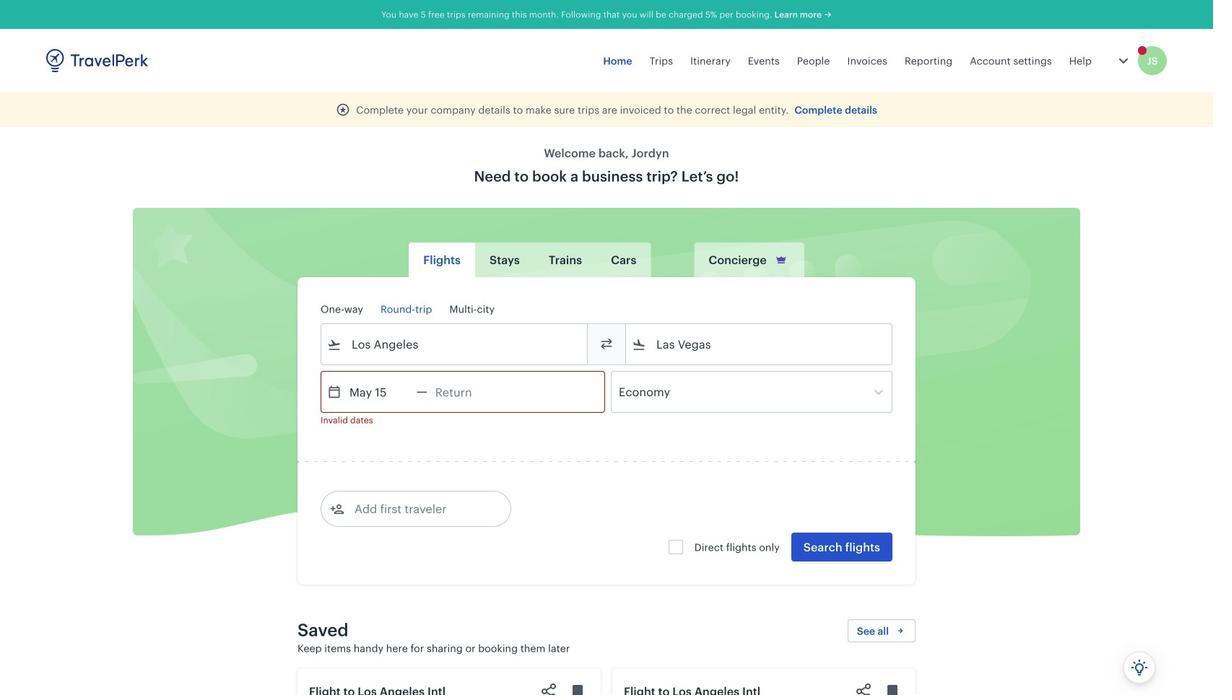 Task type: describe. For each thing, give the bounding box(es) containing it.
Depart text field
[[342, 372, 417, 412]]

Add first traveler search field
[[344, 498, 495, 521]]



Task type: locate. For each thing, give the bounding box(es) containing it.
To search field
[[646, 333, 873, 356]]

From search field
[[342, 333, 568, 356]]

Return text field
[[427, 372, 502, 412]]



